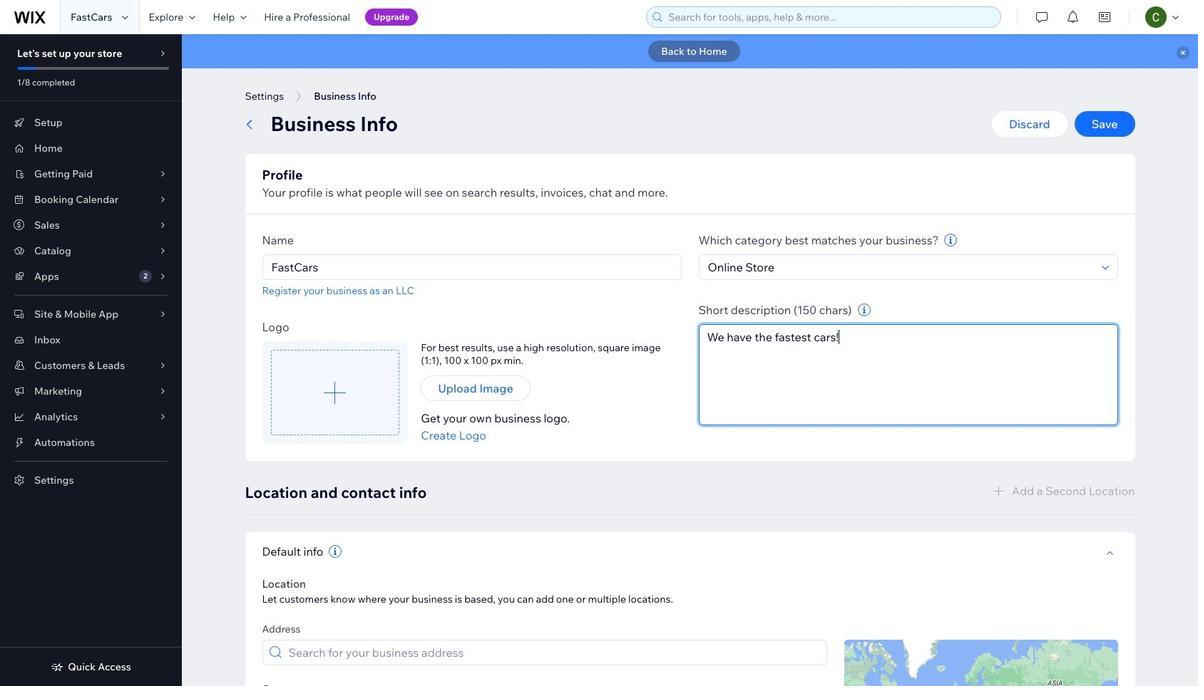 Task type: vqa. For each thing, say whether or not it's contained in the screenshot.
'people'
no



Task type: describe. For each thing, give the bounding box(es) containing it.
Enter your business or website type field
[[704, 255, 1097, 280]]

sidebar element
[[0, 34, 182, 687]]



Task type: locate. For each thing, give the bounding box(es) containing it.
Search for tools, apps, help & more... field
[[664, 7, 997, 27]]

Type your business name (e.g., Amy's Shoes) field
[[267, 255, 676, 280]]

Search for your business address field
[[284, 641, 822, 665]]

alert
[[182, 34, 1198, 68]]

Describe your business here. What makes it great? Use short catchy text to tell people what you do or offer. text field
[[699, 325, 1118, 426]]

map region
[[844, 641, 1118, 687]]



